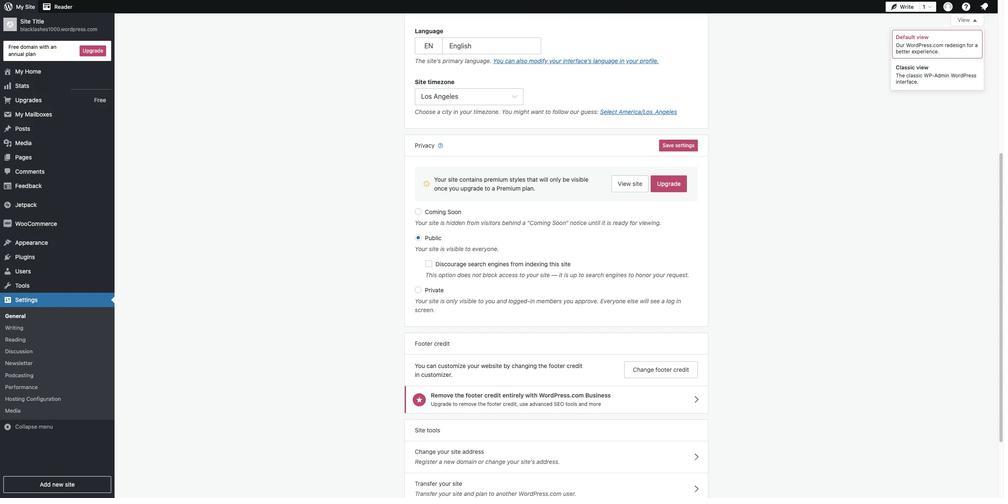 Task type: describe. For each thing, give the bounding box(es) containing it.
until
[[589, 220, 600, 227]]

default view our wordpress.com redesign for a better experience.
[[896, 34, 978, 55]]

menu
[[39, 424, 53, 431]]

in left members
[[530, 298, 535, 305]]

our
[[896, 42, 905, 48]]

jetpack link
[[0, 198, 115, 212]]

also
[[516, 57, 527, 64]]

my for my mailboxes
[[15, 111, 23, 118]]

this
[[425, 272, 437, 279]]

1 horizontal spatial it
[[602, 220, 605, 227]]

feedback
[[15, 182, 42, 189]]

—
[[552, 272, 557, 279]]

your for your site is only visible to you and logged-in members you approve. everyone else will see a log in screen.
[[415, 298, 427, 305]]

woocommerce link
[[0, 217, 115, 231]]

highest hourly views 0 image
[[71, 84, 111, 90]]

to left honor
[[629, 272, 634, 279]]

and inside your site is only visible to you and logged-in members you approve. everyone else will see a log in screen.
[[497, 298, 507, 305]]

in right city
[[453, 108, 458, 116]]

group containing site timezone
[[415, 78, 698, 119]]

your site contains premium styles that will only be visible once you upgrade to a premium plan.
[[434, 176, 588, 192]]

is for your site is visible to everyone.
[[440, 246, 445, 253]]

soon
[[448, 209, 461, 216]]

the inside group
[[415, 57, 425, 64]]

woocommerce
[[15, 220, 57, 227]]

plugins link
[[0, 250, 115, 264]]

language
[[415, 27, 443, 35]]

to left everyone.
[[465, 246, 471, 253]]

discourage search engines from indexing this site this option does not block access to your site — it is up to search engines to honor your request.
[[425, 261, 689, 279]]

free for free
[[94, 96, 106, 103]]

is left ready
[[607, 220, 611, 227]]

my mailboxes
[[15, 111, 52, 118]]

annual plan
[[8, 51, 36, 57]]

access
[[499, 272, 518, 279]]

approve.
[[575, 298, 599, 305]]

you inside "you can customize your website by changing the footer credit in customizer."
[[415, 363, 425, 370]]

group containing en
[[415, 27, 698, 67]]

wordpress.com inside default view our wordpress.com redesign for a better experience.
[[906, 42, 944, 48]]

stats link
[[0, 79, 115, 93]]

my for my home
[[15, 68, 23, 75]]

credit inside remove the footer credit entirely with wordpress.com business upgrade to remove the footer credit, use advanced seo tools and more
[[484, 392, 501, 399]]

members
[[536, 298, 562, 305]]

use
[[520, 401, 528, 408]]

write
[[900, 3, 914, 10]]

view for default view
[[917, 34, 929, 40]]

view site link
[[612, 176, 649, 193]]

none radio inside group
[[415, 287, 422, 294]]

tools inside remove the footer credit entirely with wordpress.com business upgrade to remove the footer credit, use advanced seo tools and more
[[566, 401, 577, 408]]

feedback link
[[0, 179, 115, 193]]

1
[[923, 3, 925, 10]]

redesign
[[945, 42, 966, 48]]

posts link
[[0, 122, 115, 136]]

more
[[589, 401, 601, 408]]

see
[[650, 298, 660, 305]]

change for change footer credit
[[633, 367, 654, 374]]

changing
[[512, 363, 537, 370]]

my mailboxes link
[[0, 107, 115, 122]]

it inside discourage search engines from indexing this site this option does not block access to your site — it is up to search engines to honor your request.
[[559, 272, 563, 279]]

wordpress.com inside remove the footer credit entirely with wordpress.com business upgrade to remove the footer credit, use advanced seo tools and more
[[539, 392, 584, 399]]

can inside "you can customize your website by changing the footer credit in customizer."
[[427, 363, 436, 370]]

site inside change your site address register a new domain or change your site's address.
[[451, 449, 461, 456]]

timezone
[[428, 78, 455, 86]]

footer inside change footer credit link
[[656, 367, 672, 374]]

in right language
[[620, 57, 625, 64]]

viewing.
[[639, 220, 661, 227]]

performance link
[[0, 382, 115, 393]]

change footer credit
[[633, 367, 689, 374]]

1 horizontal spatial you
[[485, 298, 495, 305]]

appearance link
[[0, 236, 115, 250]]

or
[[478, 459, 484, 466]]

settings link
[[0, 293, 115, 307]]

modify
[[529, 57, 548, 64]]

to inside your site is only visible to you and logged-in members you approve. everyone else will see a log in screen.
[[478, 298, 484, 305]]

to right the "access"
[[519, 272, 525, 279]]

select america/los_angeles button
[[600, 108, 677, 116]]

1 media link from the top
[[0, 136, 115, 150]]

upgrade for upgrade "link" at the top
[[657, 180, 681, 188]]

and inside transfer your site transfer your site and plan to another wordpress.com user.
[[464, 491, 474, 498]]

request.
[[667, 272, 689, 279]]

en
[[424, 42, 433, 50]]

settings
[[675, 143, 695, 149]]

once
[[434, 185, 448, 192]]

site inside your site is only visible to you and logged-in members you approve. everyone else will see a log in screen.
[[429, 298, 439, 305]]

register
[[415, 459, 437, 466]]

experience.
[[912, 48, 939, 55]]

choose a city in your timezone. you might want to follow our guess: select america/los_angeles
[[415, 108, 677, 116]]

podcasting
[[5, 372, 34, 379]]

2 media link from the top
[[0, 405, 115, 417]]

is inside discourage search engines from indexing this site this option does not block access to your site — it is up to search engines to honor your request.
[[564, 272, 569, 279]]

interface.
[[896, 79, 919, 85]]

website
[[481, 363, 502, 370]]

language.
[[465, 57, 492, 64]]

everyone
[[600, 298, 626, 305]]

can inside group
[[505, 57, 515, 64]]

customize
[[438, 363, 466, 370]]

wordpress
[[951, 72, 977, 79]]

primary
[[443, 57, 463, 64]]

with inside remove the footer credit entirely with wordpress.com business upgrade to remove the footer credit, use advanced seo tools and more
[[525, 392, 538, 399]]

0 vertical spatial from
[[467, 220, 479, 227]]

a inside your site is only visible to you and logged-in members you approve. everyone else will see a log in screen.
[[662, 298, 665, 305]]

notice
[[570, 220, 587, 227]]

footer inside "you can customize your website by changing the footer credit in customizer."
[[549, 363, 565, 370]]

classic view the classic wp-admin wordpress interface.
[[896, 64, 977, 85]]

your inside "you can customize your website by changing the footer credit in customizer."
[[467, 363, 479, 370]]

view for classic view
[[916, 64, 929, 71]]

performance
[[5, 384, 38, 391]]

discourage
[[436, 261, 466, 268]]

public
[[425, 235, 442, 242]]

write link
[[886, 0, 919, 13]]

users link
[[0, 264, 115, 279]]

general link
[[0, 310, 115, 322]]

block
[[483, 272, 497, 279]]

newsletter link
[[0, 358, 115, 370]]

from inside discourage search engines from indexing this site this option does not block access to your site — it is up to search engines to honor your request.
[[511, 261, 523, 268]]

upgrade for upgrade button
[[83, 48, 103, 54]]

my for my site
[[16, 3, 24, 10]]

1 transfer from the top
[[415, 481, 437, 488]]

comments link
[[0, 165, 115, 179]]

upgrades
[[15, 96, 42, 103]]

site's inside group
[[427, 57, 441, 64]]

1 vertical spatial visible
[[446, 246, 464, 253]]

collapse
[[15, 424, 37, 431]]

my site link
[[0, 0, 38, 13]]

site for site timezone
[[415, 78, 426, 86]]

stats
[[15, 82, 29, 89]]

choose
[[415, 108, 436, 116]]

add new site
[[40, 481, 75, 489]]

upgrade inside remove the footer credit entirely with wordpress.com business upgrade to remove the footer credit, use advanced seo tools and more
[[431, 401, 452, 408]]

free domain with an annual plan
[[8, 44, 56, 57]]

2 vertical spatial the
[[478, 401, 486, 408]]

site up title
[[25, 3, 35, 10]]

manage your notifications image
[[979, 2, 989, 12]]

img image for jetpack
[[3, 201, 12, 209]]

is for your site is only visible to you and logged-in members you approve. everyone else will see a log in screen.
[[440, 298, 445, 305]]

img image for woocommerce
[[3, 220, 12, 228]]

to inside remove the footer credit entirely with wordpress.com business upgrade to remove the footer credit, use advanced seo tools and more
[[453, 401, 458, 408]]

visible inside your site contains premium styles that will only be visible once you upgrade to a premium plan.
[[571, 176, 588, 183]]

only inside your site is only visible to you and logged-in members you approve. everyone else will see a log in screen.
[[446, 298, 458, 305]]

to inside your site contains premium styles that will only be visible once you upgrade to a premium plan.
[[485, 185, 490, 192]]

entirely
[[503, 392, 524, 399]]

upgrade button
[[80, 45, 106, 56]]

your site is hidden from visitors behind a "coming soon" notice until it is ready for viewing.
[[415, 220, 661, 227]]



Task type: vqa. For each thing, say whether or not it's contained in the screenshot.
Dismiss tips icon
no



Task type: locate. For each thing, give the bounding box(es) containing it.
view up the wp-
[[916, 64, 929, 71]]

1 vertical spatial the
[[896, 72, 905, 79]]

0 vertical spatial new
[[444, 459, 455, 466]]

view for view
[[958, 16, 970, 23]]

1 vertical spatial from
[[511, 261, 523, 268]]

0 vertical spatial visible
[[571, 176, 588, 183]]

to right 'want'
[[546, 108, 551, 116]]

tools right seo
[[566, 401, 577, 408]]

will right that
[[539, 176, 548, 183]]

domain up annual plan on the left
[[20, 44, 38, 50]]

0 vertical spatial change
[[633, 367, 654, 374]]

you up in customizer.
[[415, 363, 425, 370]]

home
[[25, 68, 41, 75]]

a right register
[[439, 459, 442, 466]]

None radio
[[415, 287, 422, 294]]

and left the "more"
[[579, 401, 588, 408]]

a right behind on the top right of page
[[522, 220, 526, 227]]

your for your site contains premium styles that will only be visible once you upgrade to a premium plan.
[[434, 176, 446, 183]]

engines up the block
[[488, 261, 509, 268]]

new inside change your site address register a new domain or change your site's address.
[[444, 459, 455, 466]]

styles
[[510, 176, 526, 183]]

only inside your site contains premium styles that will only be visible once you upgrade to a premium plan.
[[550, 176, 561, 183]]

my profile image
[[944, 2, 953, 11]]

2 vertical spatial you
[[415, 363, 425, 370]]

my up posts
[[15, 111, 23, 118]]

the
[[415, 57, 425, 64], [896, 72, 905, 79]]

1 vertical spatial transfer
[[415, 491, 437, 498]]

wordpress.com down default
[[906, 42, 944, 48]]

for right the redesign
[[967, 42, 974, 48]]

1 vertical spatial new
[[52, 481, 63, 489]]

podcasting link
[[0, 370, 115, 382]]

free up annual plan on the left
[[8, 44, 19, 50]]

img image left "woocommerce"
[[3, 220, 12, 228]]

change
[[633, 367, 654, 374], [415, 449, 436, 456]]

1 vertical spatial media link
[[0, 405, 115, 417]]

2 vertical spatial wordpress.com
[[519, 491, 562, 498]]

0 horizontal spatial domain
[[20, 44, 38, 50]]

view inside default view our wordpress.com redesign for a better experience.
[[917, 34, 929, 40]]

you for premium
[[449, 185, 459, 192]]

0 vertical spatial media
[[15, 139, 32, 146]]

will inside your site is only visible to you and logged-in members you approve. everyone else will see a log in screen.
[[640, 298, 649, 305]]

1 vertical spatial free
[[94, 96, 106, 103]]

for inside default view our wordpress.com redesign for a better experience.
[[967, 42, 974, 48]]

writing link
[[0, 322, 115, 334]]

is for your site is hidden from visitors behind a "coming soon" notice until it is ready for viewing.
[[440, 220, 445, 227]]

0 vertical spatial my
[[16, 3, 24, 10]]

from up the "access"
[[511, 261, 523, 268]]

free for free domain with an annual plan
[[8, 44, 19, 50]]

0 vertical spatial can
[[505, 57, 515, 64]]

0 vertical spatial the
[[539, 363, 547, 370]]

1 vertical spatial search
[[586, 272, 604, 279]]

save settings
[[663, 143, 695, 149]]

0 vertical spatial and
[[497, 298, 507, 305]]

privacy
[[415, 142, 436, 149]]

your inside your site is only visible to you and logged-in members you approve. everyone else will see a log in screen.
[[415, 298, 427, 305]]

to down not
[[478, 298, 484, 305]]

your up 'once'
[[434, 176, 446, 183]]

can left also at right top
[[505, 57, 515, 64]]

0 vertical spatial view
[[917, 34, 929, 40]]

to left remove
[[453, 401, 458, 408]]

site's down en
[[427, 57, 441, 64]]

img image
[[3, 201, 12, 209], [3, 220, 12, 228]]

wordpress.com left user.
[[519, 491, 562, 498]]

address.
[[537, 459, 560, 466]]

upgrade inside upgrade button
[[83, 48, 103, 54]]

view for view site
[[618, 180, 631, 188]]

might
[[514, 108, 529, 116]]

visible up discourage
[[446, 246, 464, 253]]

change
[[486, 459, 506, 466]]

1 horizontal spatial site's
[[521, 459, 535, 466]]

open image
[[973, 19, 977, 22]]

admin
[[935, 72, 949, 79]]

is down public
[[440, 246, 445, 253]]

0 horizontal spatial for
[[630, 220, 637, 227]]

1 vertical spatial and
[[579, 401, 588, 408]]

view inside classic view the classic wp-admin wordpress interface.
[[916, 64, 929, 71]]

1 horizontal spatial and
[[497, 298, 507, 305]]

1 horizontal spatial from
[[511, 261, 523, 268]]

0 horizontal spatial new
[[52, 481, 63, 489]]

my site
[[16, 3, 35, 10]]

1 vertical spatial only
[[446, 298, 458, 305]]

to right the up
[[579, 272, 584, 279]]

the inside "you can customize your website by changing the footer credit in customizer."
[[539, 363, 547, 370]]

site inside group
[[415, 78, 426, 86]]

free down highest hourly views 0 image
[[94, 96, 106, 103]]

save
[[663, 143, 674, 149]]

1 vertical spatial it
[[559, 272, 563, 279]]

1 horizontal spatial tools
[[566, 401, 577, 408]]

2 horizontal spatial upgrade
[[657, 180, 681, 188]]

1 vertical spatial change
[[415, 449, 436, 456]]

0 horizontal spatial tools
[[427, 427, 440, 434]]

a inside default view our wordpress.com redesign for a better experience.
[[975, 42, 978, 48]]

img image inside woocommerce link
[[3, 220, 12, 228]]

2 horizontal spatial and
[[579, 401, 588, 408]]

0 vertical spatial view
[[958, 16, 970, 23]]

you can also modify your interface's language in your profile. link
[[493, 57, 659, 64]]

2 vertical spatial and
[[464, 491, 474, 498]]

0 vertical spatial will
[[539, 176, 548, 183]]

is inside your site is only visible to you and logged-in members you approve. everyone else will see a log in screen.
[[440, 298, 445, 305]]

0 vertical spatial it
[[602, 220, 605, 227]]

change inside change your site address register a new domain or change your site's address.
[[415, 449, 436, 456]]

visible right the be
[[571, 176, 588, 183]]

1 horizontal spatial search
[[586, 272, 604, 279]]

2 horizontal spatial you
[[564, 298, 573, 305]]

with left an
[[39, 44, 49, 50]]

for
[[967, 42, 974, 48], [630, 220, 637, 227]]

up
[[570, 272, 577, 279]]

domain inside change your site address register a new domain or change your site's address.
[[457, 459, 477, 466]]

change for change your site address register a new domain or change your site's address.
[[415, 449, 436, 456]]

0 vertical spatial engines
[[488, 261, 509, 268]]

collapse menu link
[[0, 421, 115, 434]]

1 vertical spatial media
[[5, 408, 21, 415]]

tools up register
[[427, 427, 440, 434]]

0 vertical spatial domain
[[20, 44, 38, 50]]

your down public
[[415, 246, 427, 253]]

site up register
[[415, 427, 425, 434]]

group
[[405, 0, 708, 16], [415, 27, 698, 67], [415, 78, 698, 119], [415, 167, 698, 317]]

0 horizontal spatial with
[[39, 44, 49, 50]]

1 vertical spatial view
[[916, 64, 929, 71]]

by
[[504, 363, 510, 370]]

behind
[[502, 220, 521, 227]]

premium
[[484, 176, 508, 183]]

0 vertical spatial you
[[493, 57, 504, 64]]

in customizer.
[[415, 372, 453, 379]]

1 horizontal spatial change
[[633, 367, 654, 374]]

you for only
[[564, 298, 573, 305]]

you can customize your website by changing the footer credit in customizer.
[[415, 363, 582, 379]]

a right the redesign
[[975, 42, 978, 48]]

upgrade down remove
[[431, 401, 452, 408]]

0 horizontal spatial free
[[8, 44, 19, 50]]

domain down the address
[[457, 459, 477, 466]]

0 vertical spatial transfer
[[415, 481, 437, 488]]

hosting configuration
[[5, 396, 61, 403]]

classic
[[906, 72, 923, 79]]

new right register
[[444, 459, 455, 466]]

users
[[15, 268, 31, 275]]

the right changing
[[539, 363, 547, 370]]

0 horizontal spatial from
[[467, 220, 479, 227]]

media down hosting in the bottom left of the page
[[5, 408, 21, 415]]

1 horizontal spatial free
[[94, 96, 106, 103]]

view site
[[618, 180, 642, 188]]

be
[[563, 176, 570, 183]]

to inside transfer your site transfer your site and plan to another wordpress.com user.
[[489, 491, 494, 498]]

a left city
[[437, 108, 440, 116]]

new
[[444, 459, 455, 466], [52, 481, 63, 489]]

view up ready
[[618, 180, 631, 188]]

wordpress.com
[[906, 42, 944, 48], [539, 392, 584, 399], [519, 491, 562, 498]]

title
[[32, 18, 44, 25]]

settings
[[15, 296, 38, 304]]

upgrade up highest hourly views 0 image
[[83, 48, 103, 54]]

only down "option"
[[446, 298, 458, 305]]

the right remove
[[478, 401, 486, 408]]

and inside remove the footer credit entirely with wordpress.com business upgrade to remove the footer credit, use advanced seo tools and more
[[579, 401, 588, 408]]

this
[[549, 261, 559, 268]]

ready
[[613, 220, 628, 227]]

your for your site is hidden from visitors behind a "coming soon" notice until it is ready for viewing.
[[415, 220, 427, 227]]

pages link
[[0, 150, 115, 165]]

default
[[896, 34, 915, 40]]

your inside your site contains premium styles that will only be visible once you upgrade to a premium plan.
[[434, 176, 446, 183]]

1 vertical spatial wordpress.com
[[539, 392, 584, 399]]

add
[[40, 481, 51, 489]]

america/los_angeles
[[619, 108, 677, 116]]

0 vertical spatial upgrade
[[83, 48, 103, 54]]

transfer your site transfer your site and plan to another wordpress.com user.
[[415, 481, 576, 498]]

credit
[[434, 341, 450, 348], [567, 363, 582, 370], [674, 367, 689, 374], [484, 392, 501, 399]]

and left logged-
[[497, 298, 507, 305]]

for right ready
[[630, 220, 637, 227]]

your up screen.
[[415, 298, 427, 305]]

site for site tools
[[415, 427, 425, 434]]

view left open icon
[[958, 16, 970, 23]]

it right —
[[559, 272, 563, 279]]

2 transfer from the top
[[415, 491, 437, 498]]

credit,
[[503, 401, 518, 408]]

0 horizontal spatial search
[[468, 261, 486, 268]]

will inside your site contains premium styles that will only be visible once you upgrade to a premium plan.
[[539, 176, 548, 183]]

2 horizontal spatial the
[[539, 363, 547, 370]]

site's inside change your site address register a new domain or change your site's address.
[[521, 459, 535, 466]]

footer
[[549, 363, 565, 370], [656, 367, 672, 374], [466, 392, 483, 399], [487, 401, 502, 408]]

language
[[593, 57, 618, 64]]

is down coming soon
[[440, 220, 445, 227]]

0 horizontal spatial the
[[415, 57, 425, 64]]

img image inside jetpack link
[[3, 201, 12, 209]]

1 vertical spatial will
[[640, 298, 649, 305]]

premium
[[497, 185, 521, 192]]

save settings button
[[659, 140, 698, 152]]

it right until
[[602, 220, 605, 227]]

can up in customizer.
[[427, 363, 436, 370]]

the up remove
[[455, 392, 464, 399]]

contains
[[459, 176, 483, 183]]

your for your site is visible to everyone.
[[415, 246, 427, 253]]

img image left jetpack
[[3, 201, 12, 209]]

0 horizontal spatial and
[[464, 491, 474, 498]]

to right plan in the bottom of the page
[[489, 491, 494, 498]]

tools
[[566, 401, 577, 408], [427, 427, 440, 434]]

the site's primary language. you can also modify your interface's language in your profile.
[[415, 57, 659, 64]]

want
[[531, 108, 544, 116]]

the down 'classic'
[[896, 72, 905, 79]]

will left see
[[640, 298, 649, 305]]

an
[[51, 44, 56, 50]]

0 vertical spatial for
[[967, 42, 974, 48]]

is down private
[[440, 298, 445, 305]]

upgrade inside upgrade "link"
[[657, 180, 681, 188]]

you right 'once'
[[449, 185, 459, 192]]

remove the footer credit entirely with wordpress.com business upgrade to remove the footer credit, use advanced seo tools and more
[[431, 392, 611, 408]]

site for site title blacklashes1000.wordpress.com
[[20, 18, 31, 25]]

0 horizontal spatial engines
[[488, 261, 509, 268]]

wordpress.com up seo
[[539, 392, 584, 399]]

media up pages
[[15, 139, 32, 146]]

a inside your site contains premium styles that will only be visible once you upgrade to a premium plan.
[[492, 185, 495, 192]]

site left title
[[20, 18, 31, 25]]

1 horizontal spatial only
[[550, 176, 561, 183]]

your site is only visible to you and logged-in members you approve. everyone else will see a log in screen.
[[415, 298, 681, 314]]

group containing your site contains premium styles that will only be visible once you upgrade to a premium plan.
[[415, 167, 698, 317]]

media link up the 'collapse menu' link
[[0, 405, 115, 417]]

visible inside your site is only visible to you and logged-in members you approve. everyone else will see a log in screen.
[[459, 298, 477, 305]]

visitors
[[481, 220, 501, 227]]

only
[[550, 176, 561, 183], [446, 298, 458, 305]]

0 vertical spatial free
[[8, 44, 19, 50]]

0 vertical spatial media link
[[0, 136, 115, 150]]

0 vertical spatial wordpress.com
[[906, 42, 944, 48]]

from
[[467, 220, 479, 227], [511, 261, 523, 268]]

0 vertical spatial search
[[468, 261, 486, 268]]

1 horizontal spatial engines
[[606, 272, 627, 279]]

you left the might
[[502, 108, 512, 116]]

from right hidden
[[467, 220, 479, 227]]

you
[[449, 185, 459, 192], [485, 298, 495, 305], [564, 298, 573, 305]]

1 horizontal spatial can
[[505, 57, 515, 64]]

0 horizontal spatial site's
[[427, 57, 441, 64]]

1 vertical spatial with
[[525, 392, 538, 399]]

a inside change your site address register a new domain or change your site's address.
[[439, 459, 442, 466]]

view inside group
[[618, 180, 631, 188]]

it
[[602, 220, 605, 227], [559, 272, 563, 279]]

new right add
[[52, 481, 63, 489]]

1 img image from the top
[[3, 201, 12, 209]]

and left plan in the bottom of the page
[[464, 491, 474, 498]]

only left the be
[[550, 176, 561, 183]]

None radio
[[415, 209, 422, 215], [415, 235, 422, 242], [415, 209, 422, 215], [415, 235, 422, 242]]

with inside free domain with an annual plan
[[39, 44, 49, 50]]

engines up everyone
[[606, 272, 627, 279]]

0 vertical spatial img image
[[3, 201, 12, 209]]

hosting
[[5, 396, 25, 403]]

my home link
[[0, 64, 115, 79]]

2 vertical spatial upgrade
[[431, 401, 452, 408]]

1 horizontal spatial upgrade
[[431, 401, 452, 408]]

the down en
[[415, 57, 425, 64]]

0 horizontal spatial change
[[415, 449, 436, 456]]

1 horizontal spatial new
[[444, 459, 455, 466]]

writing
[[5, 325, 23, 331]]

1 vertical spatial engines
[[606, 272, 627, 279]]

1 vertical spatial site's
[[521, 459, 535, 466]]

2 vertical spatial visible
[[459, 298, 477, 305]]

in right log
[[676, 298, 681, 305]]

mailboxes
[[25, 111, 52, 118]]

1 horizontal spatial the
[[478, 401, 486, 408]]

1 vertical spatial tools
[[427, 427, 440, 434]]

footer credit
[[415, 341, 450, 348]]

you right language. at the left of the page
[[493, 57, 504, 64]]

everyone.
[[472, 246, 499, 253]]

search right the up
[[586, 272, 604, 279]]

1 horizontal spatial will
[[640, 298, 649, 305]]

a left log
[[662, 298, 665, 305]]

view up experience.
[[917, 34, 929, 40]]

site inside the site title blacklashes1000.wordpress.com
[[20, 18, 31, 25]]

you down the block
[[485, 298, 495, 305]]

1 vertical spatial domain
[[457, 459, 477, 466]]

view inside button
[[958, 16, 970, 23]]

0 horizontal spatial only
[[446, 298, 458, 305]]

to down premium
[[485, 185, 490, 192]]

does
[[457, 272, 471, 279]]

0 vertical spatial the
[[415, 57, 425, 64]]

2 img image from the top
[[3, 220, 12, 228]]

a down premium
[[492, 185, 495, 192]]

with
[[39, 44, 49, 50], [525, 392, 538, 399]]

for inside group
[[630, 220, 637, 227]]

search up not
[[468, 261, 486, 268]]

site timezone
[[415, 78, 455, 86]]

0 horizontal spatial the
[[455, 392, 464, 399]]

site's left address.
[[521, 459, 535, 466]]

comments
[[15, 168, 45, 175]]

1 vertical spatial you
[[502, 108, 512, 116]]

plan
[[476, 491, 487, 498]]

is left the up
[[564, 272, 569, 279]]

change footer credit link
[[624, 362, 698, 379]]

1 horizontal spatial view
[[958, 16, 970, 23]]

0 horizontal spatial can
[[427, 363, 436, 370]]

None checkbox
[[425, 261, 432, 268]]

1 vertical spatial the
[[455, 392, 464, 399]]

0 horizontal spatial you
[[449, 185, 459, 192]]

wordpress.com inside transfer your site transfer your site and plan to another wordpress.com user.
[[519, 491, 562, 498]]

upgrade down save
[[657, 180, 681, 188]]

site inside your site contains premium styles that will only be visible once you upgrade to a premium plan.
[[448, 176, 458, 183]]

1 vertical spatial can
[[427, 363, 436, 370]]

screen.
[[415, 307, 435, 314]]

1 horizontal spatial with
[[525, 392, 538, 399]]

soon"
[[552, 220, 568, 227]]

coming
[[425, 209, 446, 216]]

newsletter
[[5, 360, 33, 367]]

view
[[958, 16, 970, 23], [618, 180, 631, 188]]

and
[[497, 298, 507, 305], [579, 401, 588, 408], [464, 491, 474, 498]]

appearance
[[15, 239, 48, 246]]

add new site link
[[3, 477, 111, 494]]

site left timezone
[[415, 78, 426, 86]]

help image
[[961, 2, 971, 12]]

0 horizontal spatial will
[[539, 176, 548, 183]]

blacklashes1000.wordpress.com
[[20, 26, 97, 33]]

media link down my mailboxes link
[[0, 136, 115, 150]]

my left reader link
[[16, 3, 24, 10]]

interface's
[[563, 57, 592, 64]]

my left home
[[15, 68, 23, 75]]

you left approve.
[[564, 298, 573, 305]]

with up use
[[525, 392, 538, 399]]

free inside free domain with an annual plan
[[8, 44, 19, 50]]

coming soon
[[425, 209, 461, 216]]

1 vertical spatial for
[[630, 220, 637, 227]]

your down coming
[[415, 220, 427, 227]]

visible down does
[[459, 298, 477, 305]]

1 horizontal spatial domain
[[457, 459, 477, 466]]

2 vertical spatial my
[[15, 111, 23, 118]]

credit inside "you can customize your website by changing the footer credit in customizer."
[[567, 363, 582, 370]]

0 vertical spatial site's
[[427, 57, 441, 64]]

1 horizontal spatial the
[[896, 72, 905, 79]]

the inside classic view the classic wp-admin wordpress interface.
[[896, 72, 905, 79]]

you inside your site contains premium styles that will only be visible once you upgrade to a premium plan.
[[449, 185, 459, 192]]

domain inside free domain with an annual plan
[[20, 44, 38, 50]]



